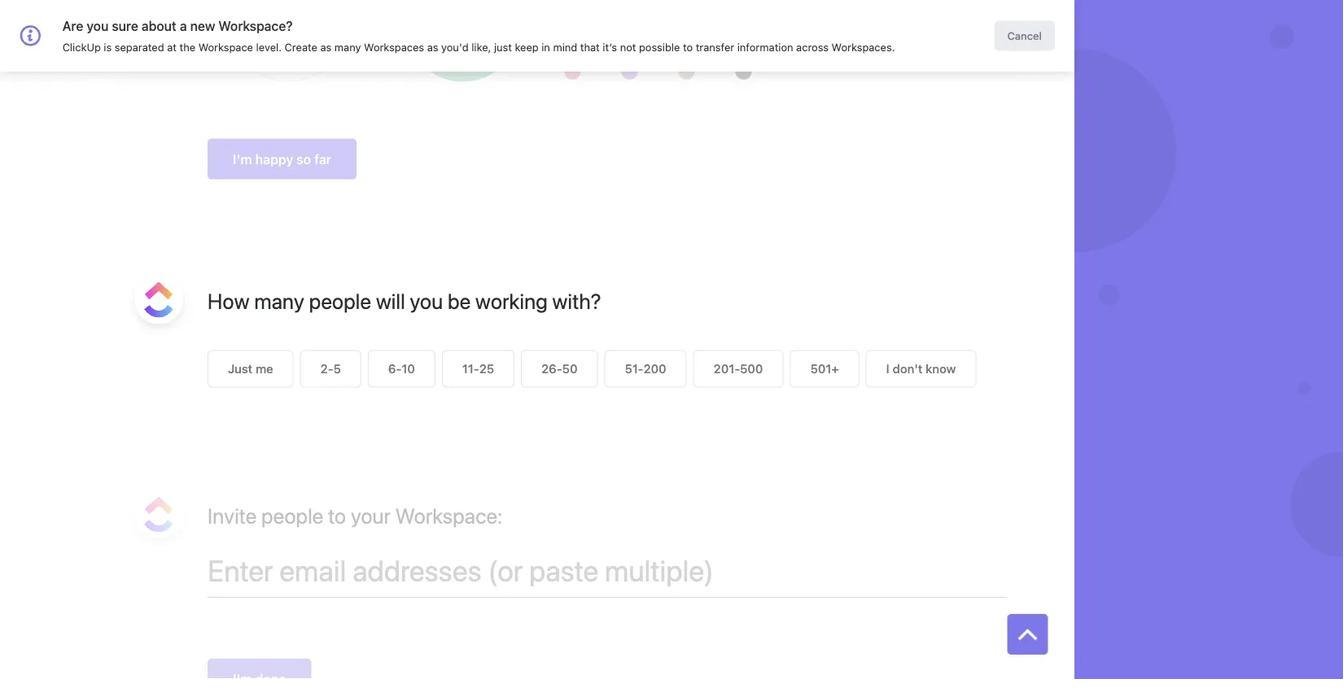 Task type: describe. For each thing, give the bounding box(es) containing it.
i
[[886, 362, 890, 376]]

just me
[[228, 362, 273, 376]]

in
[[542, 41, 550, 53]]

will
[[376, 289, 405, 314]]

1 vertical spatial many
[[254, 289, 304, 314]]

an
[[281, 23, 292, 34]]

separated
[[115, 41, 164, 53]]

at
[[167, 41, 177, 53]]

workspace
[[198, 41, 253, 53]]

i don't know
[[886, 362, 956, 376]]

i'm happy so far
[[233, 151, 331, 167]]

11-25
[[462, 362, 494, 376]]

Enter email addresses (or paste multiple) text field
[[208, 533, 1008, 598]]

i'm
[[233, 151, 252, 167]]

or
[[267, 39, 276, 51]]

6-
[[388, 362, 402, 376]]

it's
[[603, 41, 617, 53]]

drop
[[256, 23, 278, 34]]

sure
[[112, 18, 138, 34]]

don't
[[893, 362, 923, 376]]

are you sure about a new workspace? clickup is separated at the workspace level. create as many workspaces as you'd like, just keep in mind that it's not possible to transfer information across workspaces.
[[62, 18, 895, 53]]

that
[[580, 41, 600, 53]]

not
[[620, 41, 636, 53]]

is
[[104, 41, 112, 53]]

me
[[256, 362, 273, 376]]

25
[[479, 362, 494, 376]]

i'm happy so far button
[[208, 139, 357, 180]]

workspace?
[[219, 18, 293, 34]]

you'd
[[441, 41, 469, 53]]

just
[[494, 41, 512, 53]]

how many people will you be working with?
[[208, 289, 601, 314]]

10
[[402, 362, 415, 376]]

so
[[297, 151, 311, 167]]

26-
[[542, 362, 562, 376]]

mind
[[553, 41, 577, 53]]

invite
[[208, 504, 257, 529]]

browse
[[278, 39, 311, 51]]

clickup logo image for invite people to your workspace:
[[144, 497, 173, 533]]

level.
[[256, 41, 282, 53]]

you inside are you sure about a new workspace? clickup is separated at the workspace level. create as many workspaces as you'd like, just keep in mind that it's not possible to transfer information across workspaces.
[[87, 18, 109, 34]]

5
[[334, 362, 341, 376]]

51-200
[[625, 362, 667, 376]]

create
[[285, 41, 317, 53]]

just
[[228, 362, 253, 376]]

200
[[644, 362, 667, 376]]

drop an image or browse
[[256, 23, 322, 51]]



Task type: locate. For each thing, give the bounding box(es) containing it.
clickup logo image
[[144, 282, 173, 318], [144, 497, 173, 533]]

1 vertical spatial to
[[328, 504, 346, 529]]

0 horizontal spatial you
[[87, 18, 109, 34]]

51-
[[625, 362, 644, 376]]

clickup logo image left invite
[[144, 497, 173, 533]]

you
[[87, 18, 109, 34], [410, 289, 443, 314]]

501+
[[811, 362, 839, 376]]

as left 'you'd' on the top left
[[427, 41, 438, 53]]

2 clickup logo image from the top
[[144, 497, 173, 533]]

how
[[208, 289, 250, 314]]

to left transfer
[[683, 41, 693, 53]]

0 horizontal spatial to
[[328, 504, 346, 529]]

clickup logo image for how many people will you be working with?
[[144, 282, 173, 318]]

11-
[[462, 362, 479, 376]]

26-50
[[542, 362, 578, 376]]

image
[[295, 23, 322, 34]]

50
[[562, 362, 578, 376]]

1 horizontal spatial as
[[427, 41, 438, 53]]

1 vertical spatial you
[[410, 289, 443, 314]]

1 horizontal spatial you
[[410, 289, 443, 314]]

2 as from the left
[[427, 41, 438, 53]]

many right how
[[254, 289, 304, 314]]

know
[[926, 362, 956, 376]]

you up is
[[87, 18, 109, 34]]

about
[[142, 18, 177, 34]]

0 vertical spatial many
[[335, 41, 361, 53]]

possible
[[639, 41, 680, 53]]

many left "workspaces"
[[335, 41, 361, 53]]

6-10
[[388, 362, 415, 376]]

to
[[683, 41, 693, 53], [328, 504, 346, 529]]

as right create
[[320, 41, 332, 53]]

new
[[190, 18, 215, 34]]

transfer
[[696, 41, 735, 53]]

0 horizontal spatial as
[[320, 41, 332, 53]]

workspaces
[[364, 41, 424, 53]]

201-500
[[714, 362, 763, 376]]

your
[[351, 504, 391, 529]]

2-5
[[321, 362, 341, 376]]

to left the your
[[328, 504, 346, 529]]

1 horizontal spatial many
[[335, 41, 361, 53]]

cancel
[[1018, 15, 1057, 29], [1008, 30, 1042, 42]]

the
[[180, 41, 196, 53]]

working
[[475, 289, 548, 314]]

far
[[314, 151, 331, 167]]

many inside are you sure about a new workspace? clickup is separated at the workspace level. create as many workspaces as you'd like, just keep in mind that it's not possible to transfer information across workspaces.
[[335, 41, 361, 53]]

2-
[[321, 362, 334, 376]]

are
[[62, 18, 83, 34]]

invite people to your workspace:
[[208, 504, 503, 529]]

information
[[737, 41, 794, 53]]

people
[[309, 289, 371, 314], [261, 504, 324, 529]]

to inside are you sure about a new workspace? clickup is separated at the workspace level. create as many workspaces as you'd like, just keep in mind that it's not possible to transfer information across workspaces.
[[683, 41, 693, 53]]

201-
[[714, 362, 740, 376]]

across
[[796, 41, 829, 53]]

clickup
[[62, 41, 101, 53]]

0 vertical spatial people
[[309, 289, 371, 314]]

with?
[[552, 289, 601, 314]]

1 vertical spatial people
[[261, 504, 324, 529]]

workspaces.
[[832, 41, 895, 53]]

0 vertical spatial clickup logo image
[[144, 282, 173, 318]]

you left be
[[410, 289, 443, 314]]

500
[[740, 362, 763, 376]]

as
[[320, 41, 332, 53], [427, 41, 438, 53]]

many
[[335, 41, 361, 53], [254, 289, 304, 314]]

be
[[448, 289, 471, 314]]

keep
[[515, 41, 539, 53]]

clickup logo image left how
[[144, 282, 173, 318]]

happy
[[255, 151, 293, 167]]

1 clickup logo image from the top
[[144, 282, 173, 318]]

0 vertical spatial you
[[87, 18, 109, 34]]

1 vertical spatial clickup logo image
[[144, 497, 173, 533]]

workspace:
[[395, 504, 503, 529]]

people right invite
[[261, 504, 324, 529]]

like,
[[472, 41, 491, 53]]

0 horizontal spatial many
[[254, 289, 304, 314]]

1 horizontal spatial to
[[683, 41, 693, 53]]

a
[[180, 18, 187, 34]]

0 vertical spatial to
[[683, 41, 693, 53]]

people left will
[[309, 289, 371, 314]]

1 as from the left
[[320, 41, 332, 53]]



Task type: vqa. For each thing, say whether or not it's contained in the screenshot.
1st the Checklist from the bottom
no



